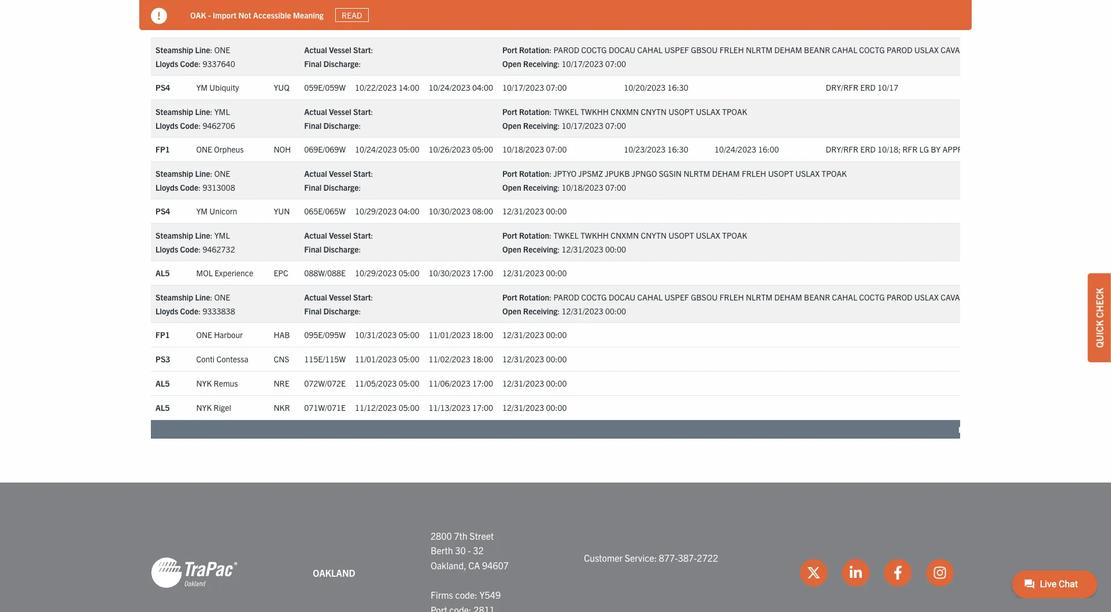 Task type: vqa. For each thing, say whether or not it's contained in the screenshot.


Task type: locate. For each thing, give the bounding box(es) containing it.
by
[[931, 144, 941, 154]]

1 horizontal spatial 10/18/2023
[[562, 182, 603, 192]]

10/22/2023 left 14:00 at left top
[[355, 82, 397, 93]]

vessel down the 065e/065w at top left
[[329, 230, 351, 240]]

1 actual vessel start : final discharge : from the top
[[304, 44, 373, 69]]

tpoak inside port rotation : twkel twkhh cnxmn cnytn usopt uslax tpoak open receiving : 12/31/2023 00:00
[[722, 230, 747, 240]]

line up 9462732
[[195, 230, 210, 240]]

frleh
[[720, 44, 744, 55], [742, 168, 766, 178], [720, 292, 744, 302]]

experience
[[215, 268, 253, 278]]

final
[[304, 58, 322, 69], [304, 120, 322, 130], [304, 182, 322, 192], [304, 244, 322, 254], [304, 306, 322, 316]]

final up 095e/095w
[[304, 306, 322, 316]]

hab
[[274, 330, 290, 340]]

1 vertical spatial nlrtm
[[684, 168, 710, 178]]

3 erd from the top
[[860, 144, 876, 154]]

discharge up the 065e/065w at top left
[[323, 182, 359, 192]]

1 10/17/2023 07:00 from the top
[[502, 20, 567, 31]]

0 vertical spatial 10/22/2023
[[355, 20, 397, 31]]

5 final from the top
[[304, 306, 322, 316]]

yml up 9462706
[[214, 106, 230, 117]]

10/24/2023
[[429, 82, 470, 93], [355, 144, 397, 154], [715, 144, 756, 154]]

actual vessel start : final discharge : up 069e/069w
[[304, 106, 373, 130]]

customer
[[584, 552, 623, 564]]

usopt inside port rotation : parod coctg docau cahal uspef gbsou frleh nlrtm deham beanr cahal coctg parod uslax cavan usopt tpoak open receiving : 12/31/2023 00:00
[[968, 292, 993, 302]]

12/31/2023 for 11/02/2023 18:00
[[502, 354, 544, 364]]

5 discharge from the top
[[323, 306, 359, 316]]

actual for steamship line : one lloyds code : 9337640
[[304, 44, 327, 55]]

3 lloyds from the top
[[156, 182, 178, 192]]

2 final from the top
[[304, 120, 322, 130]]

2 10/22/2023 from the top
[[355, 82, 397, 93]]

0 vertical spatial docau
[[609, 44, 636, 55]]

4 steamship from the top
[[156, 230, 193, 240]]

actual vessel start : final discharge : for : 9462706
[[304, 106, 373, 130]]

nlrtm for : 12/31/2023 00:00
[[746, 292, 772, 302]]

al5 for nyk remus
[[156, 378, 170, 389]]

4 actual vessel start : final discharge : from the top
[[304, 230, 373, 254]]

0 vertical spatial gbsou
[[691, 44, 718, 55]]

code left 9333838 at left
[[180, 306, 198, 316]]

5 steamship from the top
[[156, 292, 193, 302]]

start for steamship line : one lloyds code : 9337640
[[353, 44, 371, 55]]

0 vertical spatial fp1
[[156, 144, 170, 154]]

open
[[502, 58, 521, 69], [502, 120, 521, 130], [502, 182, 521, 192], [502, 244, 521, 254], [502, 306, 521, 316]]

nlrtm
[[746, 44, 772, 55], [684, 168, 710, 178], [746, 292, 772, 302]]

4 final from the top
[[304, 244, 322, 254]]

2 vertical spatial nyk
[[196, 402, 212, 413]]

2 receiving from the top
[[523, 120, 558, 130]]

steamship inside "steamship line : one lloyds code : 9337640"
[[156, 44, 193, 55]]

one inside steamship line : one lloyds code : 9333838
[[214, 292, 230, 302]]

- right 30
[[468, 545, 471, 556]]

mol
[[196, 268, 213, 278]]

3 actual from the top
[[304, 168, 327, 178]]

1 vertical spatial 10/23/2023
[[624, 144, 666, 154]]

approval
[[943, 144, 982, 154]]

frleh inside port rotation : parod coctg docau cahal uspef gbsou frleh nlrtm deham beanr cahal coctg parod uslax cavan usopt tpoak open receiving : 12/31/2023 00:00
[[720, 292, 744, 302]]

1 10/30/2023 from the top
[[429, 206, 470, 216]]

nyk left rigel
[[196, 402, 212, 413]]

10/24/2023 right 069e/069w
[[355, 144, 397, 154]]

lloyds inside steamship line : one lloyds code : 9333838
[[156, 306, 178, 316]]

tpoak
[[995, 44, 1020, 55], [722, 106, 747, 117], [822, 168, 847, 178], [722, 230, 747, 240], [995, 292, 1020, 302]]

actual vessel start : final discharge : up 095e/095w
[[304, 292, 373, 316]]

0 vertical spatial beanr
[[804, 44, 830, 55]]

line up 9462706
[[195, 106, 210, 117]]

oakland image
[[151, 557, 238, 589]]

actual down 081w/081e at the top of the page
[[304, 44, 327, 55]]

final for : 9462732
[[304, 244, 322, 254]]

contessa
[[216, 354, 249, 364]]

line inside steamship line : yml lloyds code : 9462706
[[195, 106, 210, 117]]

code inside steamship line : one lloyds code : 9333838
[[180, 306, 198, 316]]

footer
[[0, 483, 1111, 612]]

0 vertical spatial cavan
[[941, 44, 966, 55]]

dry/rfr erd 10/17
[[826, 20, 898, 31], [826, 82, 898, 93]]

twkhh inside port rotation : twkel twkhh cnxmn cnytn usopt uslax tpoak open receiving : 10/17/2023 07:00
[[581, 106, 609, 117]]

docau
[[609, 44, 636, 55], [609, 292, 636, 302]]

final for : 9313008
[[304, 182, 322, 192]]

4 rotation from the top
[[519, 230, 549, 240]]

twkel
[[553, 106, 579, 117], [553, 230, 579, 240]]

docau inside port rotation : parod coctg docau cahal uspef gbsou frleh nlrtm deham beanr cahal coctg parod uslax cavan usopt tpoak open receiving : 12/31/2023 00:00
[[609, 292, 636, 302]]

10/22/2023 14:00
[[355, 82, 419, 93]]

beanr inside port rotation : parod coctg docau cahal uspef gbsou frleh nlrtm deham beanr cahal coctg parod uslax cavan usopt tpoak open receiving : 12/31/2023 00:00
[[804, 292, 830, 302]]

dry/rfr for 10/26/2023 05:00
[[826, 144, 858, 154]]

1 horizontal spatial -
[[468, 545, 471, 556]]

1 vertical spatial twkel
[[553, 230, 579, 240]]

al5 for nyk rigel
[[156, 402, 170, 413]]

rotation for port rotation : twkel twkhh cnxmn cnytn usopt uslax tpoak open receiving : 10/17/2023 07:00
[[519, 106, 549, 117]]

2 discharge from the top
[[323, 120, 359, 130]]

code inside steamship line : yml lloyds code : 9462706
[[180, 120, 198, 130]]

1 18:00 from the top
[[472, 20, 493, 31]]

gbsou inside port rotation : parod coctg docau cahal uspef gbsou frleh nlrtm deham beanr cahal coctg parod uslax cavan usopt tpoak open receiving : 10/17/2023 07:00
[[691, 44, 718, 55]]

one up 9333838 at left
[[214, 292, 230, 302]]

code inside the steamship line : yml lloyds code : 9462732
[[180, 244, 198, 254]]

0 vertical spatial nlrtm
[[746, 44, 772, 55]]

12/31/2023 inside port rotation : parod coctg docau cahal uspef gbsou frleh nlrtm deham beanr cahal coctg parod uslax cavan usopt tpoak open receiving : 12/31/2023 00:00
[[562, 306, 603, 316]]

2 fp1 from the top
[[156, 330, 170, 340]]

steamship line : one lloyds code : 9337640
[[156, 44, 235, 69]]

3 open from the top
[[502, 182, 521, 192]]

lloyds for steamship line : one lloyds code : 9337640
[[156, 58, 178, 69]]

cnytn for : 12/31/2023 00:00
[[641, 230, 667, 240]]

2 dry/rfr from the top
[[826, 82, 858, 93]]

4 code from the top
[[180, 244, 198, 254]]

10/20/2023 for 10/23/2023 18:00
[[624, 20, 666, 31]]

customer service: 877-387-2722
[[584, 552, 718, 564]]

11/06/2023
[[429, 378, 470, 389]]

1 dry/rfr from the top
[[826, 20, 858, 31]]

actual vessel start : final discharge : up 088w/088e
[[304, 230, 373, 254]]

16:30 for 10/23/2023 18:00
[[667, 20, 688, 31]]

10/17/2023 inside port rotation : twkel twkhh cnxmn cnytn usopt uslax tpoak open receiving : 10/17/2023 07:00
[[562, 120, 603, 130]]

0 vertical spatial dry/rfr erd 10/17
[[826, 20, 898, 31]]

1 fp1 from the top
[[156, 144, 170, 154]]

nyk left the remus
[[196, 378, 212, 389]]

2 vertical spatial erd
[[860, 144, 876, 154]]

lloyds left 9462706
[[156, 120, 178, 130]]

start down "10/29/2023 04:00"
[[353, 230, 371, 240]]

1 twkel from the top
[[553, 106, 579, 117]]

05:00 for 10/31/2023 05:00
[[399, 330, 419, 340]]

twkhh inside port rotation : twkel twkhh cnxmn cnytn usopt uslax tpoak open receiving : 12/31/2023 00:00
[[581, 230, 609, 240]]

4 lloyds from the top
[[156, 244, 178, 254]]

3 18:00 from the top
[[472, 354, 493, 364]]

code for : 9462706
[[180, 120, 198, 130]]

fp1
[[156, 144, 170, 154], [156, 330, 170, 340]]

one up 9313008
[[214, 168, 230, 178]]

rotation inside port rotation : twkel twkhh cnxmn cnytn usopt uslax tpoak open receiving : 10/17/2023 07:00
[[519, 106, 549, 117]]

footer containing 2800 7th street
[[0, 483, 1111, 612]]

2 uspef from the top
[[665, 292, 689, 302]]

nre
[[274, 378, 289, 389]]

gbsou inside port rotation : parod coctg docau cahal uspef gbsou frleh nlrtm deham beanr cahal coctg parod uslax cavan usopt tpoak open receiving : 12/31/2023 00:00
[[691, 292, 718, 302]]

vessel for steamship line : yml lloyds code : 9462706
[[329, 106, 351, 117]]

nlrtm inside port rotation : parod coctg docau cahal uspef gbsou frleh nlrtm deham beanr cahal coctg parod uslax cavan usopt tpoak open receiving : 12/31/2023 00:00
[[746, 292, 772, 302]]

yml inside steamship line : yml lloyds code : 9462706
[[214, 106, 230, 117]]

5 line from the top
[[195, 292, 210, 302]]

cnxmn inside port rotation : twkel twkhh cnxmn cnytn usopt uslax tpoak open receiving : 10/17/2023 07:00
[[611, 106, 639, 117]]

actual vessel start : final discharge : up 059e/059w in the left top of the page
[[304, 44, 373, 69]]

nlrtm for : 10/17/2023 07:00
[[746, 44, 772, 55]]

line up 9313008
[[195, 168, 210, 178]]

4 12/31/2023 00:00 from the top
[[502, 354, 567, 364]]

1 line from the top
[[195, 44, 210, 55]]

code inside "steamship line : one lloyds code : 9337640"
[[180, 58, 198, 69]]

10/29/2023 right 088w/088e
[[355, 268, 397, 278]]

0 vertical spatial uspef
[[665, 44, 689, 55]]

1 vertical spatial fp1
[[156, 330, 170, 340]]

lloyds down the solid image
[[156, 58, 178, 69]]

port inside port rotation : jptyo jpsmz jpukb jpngo sgsin nlrtm deham frleh usopt uslax tpoak open receiving : 10/18/2023 07:00
[[502, 168, 517, 178]]

10/29/2023 right the 065e/065w at top left
[[355, 206, 397, 216]]

code inside steamship line : one lloyds code : 9313008
[[180, 182, 198, 192]]

2 vertical spatial dry/rfr
[[826, 144, 858, 154]]

1 vertical spatial nyk
[[196, 378, 212, 389]]

10/23/2023
[[429, 20, 470, 31], [624, 144, 666, 154]]

twkel for 12/31/2023
[[553, 230, 579, 240]]

2 10/30/2023 from the top
[[429, 268, 470, 278]]

0 vertical spatial yml
[[214, 106, 230, 117]]

deham
[[774, 44, 802, 55], [712, 168, 740, 178], [774, 292, 802, 302]]

0 horizontal spatial 10/18/2023
[[502, 144, 544, 154]]

3 dry/rfr from the top
[[826, 144, 858, 154]]

2 vertical spatial 16:30
[[667, 144, 688, 154]]

start for steamship line : yml lloyds code : 9462732
[[353, 230, 371, 240]]

uslax inside port rotation : parod coctg docau cahal uspef gbsou frleh nlrtm deham beanr cahal coctg parod uslax cavan usopt tpoak open receiving : 12/31/2023 00:00
[[914, 292, 939, 302]]

0 vertical spatial 10/23/2023
[[429, 20, 470, 31]]

rotation inside port rotation : parod coctg docau cahal uspef gbsou frleh nlrtm deham beanr cahal coctg parod uslax cavan usopt tpoak open receiving : 12/31/2023 00:00
[[519, 292, 549, 302]]

0 vertical spatial 10/17
[[878, 20, 898, 31]]

1 lloyds from the top
[[156, 58, 178, 69]]

lloyds up ps3
[[156, 306, 178, 316]]

1 open from the top
[[502, 58, 521, 69]]

1 vertical spatial 10/17/2023 07:00
[[502, 82, 567, 93]]

1 vertical spatial cnytn
[[641, 230, 667, 240]]

0 vertical spatial 10/18/2023
[[502, 144, 544, 154]]

twkel inside port rotation : twkel twkhh cnxmn cnytn usopt uslax tpoak open receiving : 12/31/2023 00:00
[[553, 230, 579, 240]]

rotation for port rotation : twkel twkhh cnxmn cnytn usopt uslax tpoak open receiving : 12/31/2023 00:00
[[519, 230, 549, 240]]

vessel down 059e/059w in the left top of the page
[[329, 106, 351, 117]]

10/23/2023 for 10/23/2023 18:00
[[429, 20, 470, 31]]

beanr inside port rotation : parod coctg docau cahal uspef gbsou frleh nlrtm deham beanr cahal coctg parod uslax cavan usopt tpoak open receiving : 10/17/2023 07:00
[[804, 44, 830, 55]]

1 beanr from the top
[[804, 44, 830, 55]]

one
[[214, 44, 230, 55], [196, 144, 212, 154], [214, 168, 230, 178], [214, 292, 230, 302], [196, 330, 212, 340]]

3 vessel from the top
[[329, 168, 351, 178]]

mol experience
[[196, 268, 253, 278]]

lloyds for steamship line : one lloyds code : 9313008
[[156, 182, 178, 192]]

ps4 for ym ubiquity
[[156, 82, 170, 93]]

lloyds left 9462732
[[156, 244, 178, 254]]

2 cnxmn from the top
[[611, 230, 639, 240]]

1 vertical spatial 10/22/2023
[[355, 82, 397, 93]]

open inside port rotation : jptyo jpsmz jpukb jpngo sgsin nlrtm deham frleh usopt uslax tpoak open receiving : 10/18/2023 07:00
[[502, 182, 521, 192]]

0 vertical spatial erd
[[860, 20, 876, 31]]

1 vertical spatial gbsou
[[691, 292, 718, 302]]

yml for steamship line : yml lloyds code : 9462706
[[214, 106, 230, 117]]

nyk for nyk rigel
[[196, 402, 212, 413]]

095e/095w
[[304, 330, 346, 340]]

final up 059e/059w in the left top of the page
[[304, 58, 322, 69]]

10/17
[[878, 20, 898, 31], [878, 82, 898, 93]]

receiving inside port rotation : twkel twkhh cnxmn cnytn usopt uslax tpoak open receiving : 10/17/2023 07:00
[[523, 120, 558, 130]]

one for steamship line : one lloyds code : 9337640
[[214, 44, 230, 55]]

2 al5 from the top
[[156, 268, 170, 278]]

10/18/2023 inside port rotation : jptyo jpsmz jpukb jpngo sgsin nlrtm deham frleh usopt uslax tpoak open receiving : 10/18/2023 07:00
[[562, 182, 603, 192]]

1 twkhh from the top
[[581, 106, 609, 117]]

code left 9462706
[[180, 120, 198, 130]]

1 ps4 from the top
[[156, 82, 170, 93]]

port rotation : jptyo jpsmz jpukb jpngo sgsin nlrtm deham frleh usopt uslax tpoak open receiving : 10/18/2023 07:00
[[502, 168, 847, 192]]

discharge for : 9313008
[[323, 182, 359, 192]]

discharge up 069e/069w
[[323, 120, 359, 130]]

2 17:00 from the top
[[472, 378, 493, 389]]

10/17/2023 inside port rotation : parod coctg docau cahal uspef gbsou frleh nlrtm deham beanr cahal coctg parod uslax cavan usopt tpoak open receiving : 10/17/2023 07:00
[[562, 58, 603, 69]]

discharge up 095e/095w
[[323, 306, 359, 316]]

10/24/2023 left 16:00
[[715, 144, 756, 154]]

0 vertical spatial twkhh
[[581, 106, 609, 117]]

11/01/2023 up 11/05/2023
[[355, 354, 397, 364]]

2 code from the top
[[180, 120, 198, 130]]

05:00 up 11/05/2023 05:00
[[399, 354, 419, 364]]

10/24/2023 right 14:00 at left top
[[429, 82, 470, 93]]

1 vertical spatial 16:30
[[667, 82, 688, 93]]

10/20/2023 16:30 for 04:00
[[624, 82, 688, 93]]

1 vertical spatial erd
[[860, 82, 876, 93]]

5 port from the top
[[502, 292, 517, 302]]

frleh for 07:00
[[720, 44, 744, 55]]

usopt inside port rotation : twkel twkhh cnxmn cnytn usopt uslax tpoak open receiving : 12/31/2023 00:00
[[669, 230, 694, 240]]

dry/rfr erd 10/17 for 10/23/2023 18:00
[[826, 20, 898, 31]]

10/23/2023 16:30
[[624, 144, 688, 154]]

05:00 right 10/26/2023
[[472, 144, 493, 154]]

2 actual from the top
[[304, 106, 327, 117]]

1 start from the top
[[353, 44, 371, 55]]

cavan inside port rotation : parod coctg docau cahal uspef gbsou frleh nlrtm deham beanr cahal coctg parod uslax cavan usopt tpoak open receiving : 12/31/2023 00:00
[[941, 292, 966, 302]]

05:00 up 11/01/2023 05:00
[[399, 330, 419, 340]]

10/17 for 10/23/2023 18:00
[[878, 20, 898, 31]]

nyk for nyk remus
[[196, 378, 212, 389]]

check
[[1094, 288, 1105, 318]]

discharge for : 9462732
[[323, 244, 359, 254]]

2 port from the top
[[502, 106, 517, 117]]

10/20/2023 16:30 for 18:00
[[624, 20, 688, 31]]

cnxmn for : 12/31/2023 00:00
[[611, 230, 639, 240]]

final for : 9462706
[[304, 120, 322, 130]]

12/31/2023 inside port rotation : twkel twkhh cnxmn cnytn usopt uslax tpoak open receiving : 12/31/2023 00:00
[[562, 244, 603, 254]]

steamship inside steamship line : one lloyds code : 9333838
[[156, 292, 193, 302]]

actual down 069e/069w
[[304, 168, 327, 178]]

18:00 for 10/23/2023 18:00
[[472, 20, 493, 31]]

5 actual vessel start : final discharge : from the top
[[304, 292, 373, 316]]

5 start from the top
[[353, 292, 371, 302]]

one inside steamship line : one lloyds code : 9313008
[[214, 168, 230, 178]]

steamship inside steamship line : yml lloyds code : 9462706
[[156, 106, 193, 117]]

18:00
[[472, 20, 493, 31], [472, 330, 493, 340], [472, 354, 493, 364]]

final up the 065e/065w at top left
[[304, 182, 322, 192]]

0 vertical spatial twkel
[[553, 106, 579, 117]]

5 actual from the top
[[304, 292, 327, 302]]

2 gbsou from the top
[[691, 292, 718, 302]]

1 10/29/2023 from the top
[[355, 206, 397, 216]]

ps4 down steamship line : one lloyds code : 9313008
[[156, 206, 170, 216]]

ym for ym unicorn
[[196, 206, 208, 216]]

1 vertical spatial 17:00
[[472, 378, 493, 389]]

0 vertical spatial 11/01/2023
[[429, 330, 470, 340]]

00:00 for 11/06/2023 17:00
[[546, 378, 567, 389]]

one for steamship line : one lloyds code : 9333838
[[214, 292, 230, 302]]

1 vertical spatial dry/rfr
[[826, 82, 858, 93]]

al5
[[156, 20, 170, 31], [156, 268, 170, 278], [156, 378, 170, 389], [156, 402, 170, 413]]

1 cavan from the top
[[941, 44, 966, 55]]

open inside port rotation : twkel twkhh cnxmn cnytn usopt uslax tpoak open receiving : 10/17/2023 07:00
[[502, 120, 521, 130]]

0 vertical spatial 10/20/2023 16:30
[[624, 20, 688, 31]]

1 10/20/2023 from the top
[[624, 20, 666, 31]]

07:00 inside port rotation : parod coctg docau cahal uspef gbsou frleh nlrtm deham beanr cahal coctg parod uslax cavan usopt tpoak open receiving : 10/17/2023 07:00
[[605, 58, 626, 69]]

072w/072e
[[304, 378, 346, 389]]

1 vertical spatial cnxmn
[[611, 230, 639, 240]]

11/01/2023 05:00
[[355, 354, 419, 364]]

11/01/2023 18:00
[[429, 330, 493, 340]]

04:00
[[472, 82, 493, 93], [399, 206, 419, 216]]

387-
[[678, 552, 697, 564]]

beanr
[[804, 44, 830, 55], [804, 292, 830, 302]]

0 vertical spatial frleh
[[720, 44, 744, 55]]

05:00 left 10/30/2023 17:00
[[399, 268, 419, 278]]

ps4 for ym unicorn
[[156, 206, 170, 216]]

ps4 up steamship line : yml lloyds code : 9462706
[[156, 82, 170, 93]]

1 vertical spatial docau
[[609, 292, 636, 302]]

12/31/2023 for 10/30/2023 17:00
[[502, 268, 544, 278]]

parod
[[553, 44, 579, 55], [887, 44, 913, 55], [553, 292, 579, 302], [887, 292, 913, 302]]

start down 10/22/2023 05:00 at left
[[353, 44, 371, 55]]

10/29/2023 for 10/29/2023 05:00
[[355, 268, 397, 278]]

deham inside port rotation : parod coctg docau cahal uspef gbsou frleh nlrtm deham beanr cahal coctg parod uslax cavan usopt tpoak open receiving : 10/17/2023 07:00
[[774, 44, 802, 55]]

1 vertical spatial 10/20/2023
[[624, 82, 666, 93]]

tpoak inside port rotation : parod coctg docau cahal uspef gbsou frleh nlrtm deham beanr cahal coctg parod uslax cavan usopt tpoak open receiving : 12/31/2023 00:00
[[995, 292, 1020, 302]]

vessel
[[329, 44, 351, 55], [329, 106, 351, 117], [329, 168, 351, 178], [329, 230, 351, 240], [329, 292, 351, 302]]

3 code from the top
[[180, 182, 198, 192]]

lloyds inside "steamship line : one lloyds code : 9337640"
[[156, 58, 178, 69]]

one up 9337640
[[214, 44, 230, 55]]

- inside 2800 7th street berth 30 - 32 oakland, ca 94607
[[468, 545, 471, 556]]

rotation inside port rotation : parod coctg docau cahal uspef gbsou frleh nlrtm deham beanr cahal coctg parod uslax cavan usopt tpoak open receiving : 10/17/2023 07:00
[[519, 44, 549, 55]]

lloyds for steamship line : yml lloyds code : 9462732
[[156, 244, 178, 254]]

discharge up 088w/088e
[[323, 244, 359, 254]]

rotation inside port rotation : twkel twkhh cnxmn cnytn usopt uslax tpoak open receiving : 12/31/2023 00:00
[[519, 230, 549, 240]]

1 vertical spatial 10/29/2023
[[355, 268, 397, 278]]

2 vertical spatial 18:00
[[472, 354, 493, 364]]

read link
[[335, 8, 369, 22]]

1 vertical spatial 10/17
[[878, 82, 898, 93]]

2 16:30 from the top
[[667, 82, 688, 93]]

2 ym from the top
[[196, 206, 208, 216]]

code up mol
[[180, 244, 198, 254]]

1 cnxmn from the top
[[611, 106, 639, 117]]

1 10/22/2023 from the top
[[355, 20, 397, 31]]

dry/rfr
[[826, 20, 858, 31], [826, 82, 858, 93], [826, 144, 858, 154]]

11/01/2023 up 11/02/2023
[[429, 330, 470, 340]]

4 port from the top
[[502, 230, 517, 240]]

tpoak inside port rotation : twkel twkhh cnxmn cnytn usopt uslax tpoak open receiving : 10/17/2023 07:00
[[722, 106, 747, 117]]

receiving
[[523, 58, 558, 69], [523, 120, 558, 130], [523, 182, 558, 192], [523, 244, 558, 254], [523, 306, 558, 316]]

port inside port rotation : twkel twkhh cnxmn cnytn usopt uslax tpoak open receiving : 10/17/2023 07:00
[[502, 106, 517, 117]]

actual
[[304, 44, 327, 55], [304, 106, 327, 117], [304, 168, 327, 178], [304, 230, 327, 240], [304, 292, 327, 302]]

cnytn inside port rotation : twkel twkhh cnxmn cnytn usopt uslax tpoak open receiving : 10/17/2023 07:00
[[641, 106, 667, 117]]

line up 9337640
[[195, 44, 210, 55]]

1 vertical spatial ym
[[196, 206, 208, 216]]

2 10/20/2023 16:30 from the top
[[624, 82, 688, 93]]

actual vessel start : final discharge : up the 065e/065w at top left
[[304, 168, 373, 192]]

2 cavan from the top
[[941, 292, 966, 302]]

frleh for 00:00
[[720, 292, 744, 302]]

final up 069e/069w
[[304, 120, 322, 130]]

2 nyk from the top
[[196, 378, 212, 389]]

twkel inside port rotation : twkel twkhh cnxmn cnytn usopt uslax tpoak open receiving : 10/17/2023 07:00
[[553, 106, 579, 117]]

port rotation : parod coctg docau cahal uspef gbsou frleh nlrtm deham beanr cahal coctg parod uslax cavan usopt tpoak open receiving : 12/31/2023 00:00
[[502, 292, 1020, 316]]

start down 10/22/2023 14:00 in the top of the page
[[353, 106, 371, 117]]

0 vertical spatial -
[[208, 10, 211, 20]]

2 lloyds from the top
[[156, 120, 178, 130]]

start down 10/24/2023 05:00
[[353, 168, 371, 178]]

1 horizontal spatial 10/24/2023
[[429, 82, 470, 93]]

4 open from the top
[[502, 244, 521, 254]]

1 vertical spatial frleh
[[742, 168, 766, 178]]

nyk down oak
[[196, 20, 212, 31]]

1 vertical spatial 18:00
[[472, 330, 493, 340]]

uspef inside port rotation : parod coctg docau cahal uspef gbsou frleh nlrtm deham beanr cahal coctg parod uslax cavan usopt tpoak open receiving : 12/31/2023 00:00
[[665, 292, 689, 302]]

2 yml from the top
[[214, 230, 230, 240]]

2 vertical spatial nlrtm
[[746, 292, 772, 302]]

quick check
[[1094, 288, 1105, 348]]

0 horizontal spatial 11/01/2023
[[355, 354, 397, 364]]

07:00 inside port rotation : twkel twkhh cnxmn cnytn usopt uslax tpoak open receiving : 10/17/2023 07:00
[[605, 120, 626, 130]]

cnxmn inside port rotation : twkel twkhh cnxmn cnytn usopt uslax tpoak open receiving : 12/31/2023 00:00
[[611, 230, 639, 240]]

start down 10/29/2023 05:00
[[353, 292, 371, 302]]

epc
[[274, 268, 288, 278]]

2 actual vessel start : final discharge : from the top
[[304, 106, 373, 130]]

lloyds inside steamship line : yml lloyds code : 9462706
[[156, 120, 178, 130]]

code for : 9333838
[[180, 306, 198, 316]]

0 horizontal spatial 04:00
[[399, 206, 419, 216]]

ym left ubiquity
[[196, 82, 208, 93]]

1 vertical spatial yml
[[214, 230, 230, 240]]

10/24/2023 for 10/24/2023 05:00
[[355, 144, 397, 154]]

quick check link
[[1088, 273, 1111, 362]]

11/05/2023
[[355, 378, 397, 389]]

1 vertical spatial dry/rfr erd 10/17
[[826, 82, 898, 93]]

1 vessel from the top
[[329, 44, 351, 55]]

code left 9313008
[[180, 182, 198, 192]]

1 vertical spatial ps4
[[156, 206, 170, 216]]

00:00 for 11/02/2023 18:00
[[546, 354, 567, 364]]

3 al5 from the top
[[156, 378, 170, 389]]

2 cnytn from the top
[[641, 230, 667, 240]]

line up 9333838 at left
[[195, 292, 210, 302]]

rotation inside port rotation : jptyo jpsmz jpukb jpngo sgsin nlrtm deham frleh usopt uslax tpoak open receiving : 10/18/2023 07:00
[[519, 168, 549, 178]]

lloyds left 9313008
[[156, 182, 178, 192]]

line inside "steamship line : one lloyds code : 9337640"
[[195, 44, 210, 55]]

3 16:30 from the top
[[667, 144, 688, 154]]

00:00
[[546, 206, 567, 216], [605, 244, 626, 254], [546, 268, 567, 278], [605, 306, 626, 316], [546, 330, 567, 340], [546, 354, 567, 364], [546, 378, 567, 389], [546, 402, 567, 413]]

11/01/2023
[[429, 330, 470, 340], [355, 354, 397, 364]]

5 code from the top
[[180, 306, 198, 316]]

0 vertical spatial dry/rfr
[[826, 20, 858, 31]]

1 horizontal spatial 04:00
[[472, 82, 493, 93]]

10/29/2023
[[355, 206, 397, 216], [355, 268, 397, 278]]

2 vessel from the top
[[329, 106, 351, 117]]

fp1 down steamship line : yml lloyds code : 9462706
[[156, 144, 170, 154]]

1 vertical spatial cavan
[[941, 292, 966, 302]]

nlrtm inside port rotation : parod coctg docau cahal uspef gbsou frleh nlrtm deham beanr cahal coctg parod uslax cavan usopt tpoak open receiving : 10/17/2023 07:00
[[746, 44, 772, 55]]

2 vertical spatial 17:00
[[472, 402, 493, 413]]

code for : 9337640
[[180, 58, 198, 69]]

erd
[[860, 20, 876, 31], [860, 82, 876, 93], [860, 144, 876, 154]]

beanr for : 12/31/2023 00:00
[[804, 292, 830, 302]]

discharge for : 9462706
[[323, 120, 359, 130]]

2 vertical spatial frleh
[[720, 292, 744, 302]]

discharge up 059e/059w in the left top of the page
[[323, 58, 359, 69]]

877-
[[659, 552, 678, 564]]

5 lloyds from the top
[[156, 306, 178, 316]]

steamship inside steamship line : one lloyds code : 9313008
[[156, 168, 193, 178]]

vessel down 088w/088e
[[329, 292, 351, 302]]

1 ym from the top
[[196, 82, 208, 93]]

0 vertical spatial cnytn
[[641, 106, 667, 117]]

1 vertical spatial beanr
[[804, 292, 830, 302]]

2 beanr from the top
[[804, 292, 830, 302]]

11/01/2023 for 11/01/2023 05:00
[[355, 354, 397, 364]]

jpngo
[[632, 168, 657, 178]]

4 actual from the top
[[304, 230, 327, 240]]

deham for 00:00
[[774, 292, 802, 302]]

line inside steamship line : one lloyds code : 9333838
[[195, 292, 210, 302]]

3 start from the top
[[353, 168, 371, 178]]

3 line from the top
[[195, 168, 210, 178]]

0 vertical spatial 04:00
[[472, 82, 493, 93]]

quick
[[1094, 320, 1105, 348]]

05:00 left the 10/23/2023 18:00 at the top left of the page
[[399, 20, 419, 31]]

3 12/31/2023 00:00 from the top
[[502, 330, 567, 340]]

actual down 059e/059w in the left top of the page
[[304, 106, 327, 117]]

1 final from the top
[[304, 58, 322, 69]]

2 horizontal spatial 10/24/2023
[[715, 144, 756, 154]]

steamship for steamship line : one lloyds code : 9337640
[[156, 44, 193, 55]]

0 vertical spatial cnxmn
[[611, 106, 639, 117]]

2 rotation from the top
[[519, 106, 549, 117]]

uspef inside port rotation : parod coctg docau cahal uspef gbsou frleh nlrtm deham beanr cahal coctg parod uslax cavan usopt tpoak open receiving : 10/17/2023 07:00
[[665, 44, 689, 55]]

3 receiving from the top
[[523, 182, 558, 192]]

12/31/2023 for 10/30/2023 08:00
[[502, 206, 544, 216]]

0 horizontal spatial 10/23/2023
[[429, 20, 470, 31]]

cavan inside port rotation : parod coctg docau cahal uspef gbsou frleh nlrtm deham beanr cahal coctg parod uslax cavan usopt tpoak open receiving : 10/17/2023 07:00
[[941, 44, 966, 55]]

receiving inside port rotation : parod coctg docau cahal uspef gbsou frleh nlrtm deham beanr cahal coctg parod uslax cavan usopt tpoak open receiving : 10/17/2023 07:00
[[523, 58, 558, 69]]

1 receiving from the top
[[523, 58, 558, 69]]

rotation for port rotation : parod coctg docau cahal uspef gbsou frleh nlrtm deham beanr cahal coctg parod uslax cavan usopt tpoak open receiving : 10/17/2023 07:00
[[519, 44, 549, 55]]

0 vertical spatial deham
[[774, 44, 802, 55]]

final up 088w/088e
[[304, 244, 322, 254]]

import
[[213, 10, 236, 20]]

ym left unicorn
[[196, 206, 208, 216]]

1 nyk from the top
[[196, 20, 212, 31]]

port inside port rotation : parod coctg docau cahal uspef gbsou frleh nlrtm deham beanr cahal coctg parod uslax cavan usopt tpoak open receiving : 10/17/2023 07:00
[[502, 44, 517, 55]]

10/20/2023
[[624, 20, 666, 31], [624, 82, 666, 93]]

5 receiving from the top
[[523, 306, 558, 316]]

0 vertical spatial ps4
[[156, 82, 170, 93]]

tpoak inside port rotation : jptyo jpsmz jpukb jpngo sgsin nlrtm deham frleh usopt uslax tpoak open receiving : 10/18/2023 07:00
[[822, 168, 847, 178]]

2 10/17 from the top
[[878, 82, 898, 93]]

vessel down 069e/069w
[[329, 168, 351, 178]]

0 vertical spatial nyk
[[196, 20, 212, 31]]

1 vertical spatial 04:00
[[399, 206, 419, 216]]

actual vessel start : final discharge :
[[304, 44, 373, 69], [304, 106, 373, 130], [304, 168, 373, 192], [304, 230, 373, 254], [304, 292, 373, 316]]

05:00 left 10/26/2023
[[399, 144, 419, 154]]

1 vertical spatial -
[[468, 545, 471, 556]]

docau inside port rotation : parod coctg docau cahal uspef gbsou frleh nlrtm deham beanr cahal coctg parod uslax cavan usopt tpoak open receiving : 10/17/2023 07:00
[[609, 44, 636, 55]]

yml up 9462732
[[214, 230, 230, 240]]

code left 9337640
[[180, 58, 198, 69]]

receiving inside port rotation : parod coctg docau cahal uspef gbsou frleh nlrtm deham beanr cahal coctg parod uslax cavan usopt tpoak open receiving : 12/31/2023 00:00
[[523, 306, 558, 316]]

0 vertical spatial 10/20/2023
[[624, 20, 666, 31]]

10/17/2023 07:00 for 10/24/2023 04:00
[[502, 82, 567, 93]]

17:00 for 10/30/2023 17:00
[[472, 268, 493, 278]]

jptyo
[[553, 168, 577, 178]]

uslax
[[914, 44, 939, 55], [696, 106, 720, 117], [795, 168, 820, 178], [696, 230, 720, 240], [914, 292, 939, 302]]

1 vertical spatial 10/18/2023
[[562, 182, 603, 192]]

3 17:00 from the top
[[472, 402, 493, 413]]

steamship inside the steamship line : yml lloyds code : 9462732
[[156, 230, 193, 240]]

2 start from the top
[[353, 106, 371, 117]]

lloyds inside steamship line : one lloyds code : 9313008
[[156, 182, 178, 192]]

32
[[473, 545, 484, 556]]

1 actual from the top
[[304, 44, 327, 55]]

line inside the steamship line : yml lloyds code : 9462732
[[195, 230, 210, 240]]

receiving inside port rotation : twkel twkhh cnxmn cnytn usopt uslax tpoak open receiving : 12/31/2023 00:00
[[523, 244, 558, 254]]

frleh inside port rotation : jptyo jpsmz jpukb jpngo sgsin nlrtm deham frleh usopt uslax tpoak open receiving : 10/18/2023 07:00
[[742, 168, 766, 178]]

street
[[470, 530, 494, 542]]

2 10/29/2023 from the top
[[355, 268, 397, 278]]

lloyds inside the steamship line : yml lloyds code : 9462732
[[156, 244, 178, 254]]

05:00 up 11/12/2023 05:00
[[399, 378, 419, 389]]

05:00 down 11/05/2023 05:00
[[399, 402, 419, 413]]

deham inside port rotation : parod coctg docau cahal uspef gbsou frleh nlrtm deham beanr cahal coctg parod uslax cavan usopt tpoak open receiving : 12/31/2023 00:00
[[774, 292, 802, 302]]

1 horizontal spatial 10/23/2023
[[624, 144, 666, 154]]

1 vertical spatial 10/20/2023 16:30
[[624, 82, 688, 93]]

0 vertical spatial ym
[[196, 82, 208, 93]]

coctg
[[581, 44, 607, 55], [859, 44, 885, 55], [581, 292, 607, 302], [859, 292, 885, 302]]

0 vertical spatial 10/30/2023
[[429, 206, 470, 216]]

port inside port rotation : twkel twkhh cnxmn cnytn usopt uslax tpoak open receiving : 12/31/2023 00:00
[[502, 230, 517, 240]]

1 vertical spatial twkhh
[[581, 230, 609, 240]]

00:00 inside port rotation : twkel twkhh cnxmn cnytn usopt uslax tpoak open receiving : 12/31/2023 00:00
[[605, 244, 626, 254]]

1 vertical spatial 11/01/2023
[[355, 354, 397, 364]]

fp1 up ps3
[[156, 330, 170, 340]]

4 discharge from the top
[[323, 244, 359, 254]]

code:
[[455, 589, 477, 601]]

10/22/2023 down "read"
[[355, 20, 397, 31]]

- right oak
[[208, 10, 211, 20]]

6 12/31/2023 00:00 from the top
[[502, 402, 567, 413]]

frleh inside port rotation : parod coctg docau cahal uspef gbsou frleh nlrtm deham beanr cahal coctg parod uslax cavan usopt tpoak open receiving : 10/17/2023 07:00
[[720, 44, 744, 55]]

1 horizontal spatial 11/01/2023
[[429, 330, 470, 340]]

line inside steamship line : one lloyds code : 9313008
[[195, 168, 210, 178]]

yml inside the steamship line : yml lloyds code : 9462732
[[214, 230, 230, 240]]

3 steamship from the top
[[156, 168, 193, 178]]

solid image
[[151, 8, 167, 24]]

gbsou for : 12/31/2023 00:00
[[691, 292, 718, 302]]

remus
[[214, 378, 238, 389]]

actual down 088w/088e
[[304, 292, 327, 302]]

0 vertical spatial 10/17/2023 07:00
[[502, 20, 567, 31]]

2 vertical spatial deham
[[774, 292, 802, 302]]

12/31/2023 00:00 for 11/01/2023 18:00
[[502, 330, 567, 340]]

twkhh for 12/31/2023
[[581, 230, 609, 240]]

one inside "steamship line : one lloyds code : 9337640"
[[214, 44, 230, 55]]

0 vertical spatial 16:30
[[667, 20, 688, 31]]

port inside port rotation : parod coctg docau cahal uspef gbsou frleh nlrtm deham beanr cahal coctg parod uslax cavan usopt tpoak open receiving : 12/31/2023 00:00
[[502, 292, 517, 302]]

1 rotation from the top
[[519, 44, 549, 55]]

05:00 for 10/29/2023 05:00
[[399, 268, 419, 278]]

08:00
[[472, 206, 493, 216]]

1 vertical spatial 10/30/2023
[[429, 268, 470, 278]]

0 vertical spatial 18:00
[[472, 20, 493, 31]]

12/31/2023 00:00 for 11/06/2023 17:00
[[502, 378, 567, 389]]

4 vessel from the top
[[329, 230, 351, 240]]

3 final from the top
[[304, 182, 322, 192]]

vessel down 081w/081e at the top of the page
[[329, 44, 351, 55]]

0 horizontal spatial 10/24/2023
[[355, 144, 397, 154]]

actual down the 065e/065w at top left
[[304, 230, 327, 240]]

ym
[[196, 82, 208, 93], [196, 206, 208, 216]]

cnytn inside port rotation : twkel twkhh cnxmn cnytn usopt uslax tpoak open receiving : 12/31/2023 00:00
[[641, 230, 667, 240]]

2 ps4 from the top
[[156, 206, 170, 216]]

0 vertical spatial 10/29/2023
[[355, 206, 397, 216]]

0 vertical spatial 17:00
[[472, 268, 493, 278]]

00:00 for 11/01/2023 18:00
[[546, 330, 567, 340]]

3 rotation from the top
[[519, 168, 549, 178]]

4 line from the top
[[195, 230, 210, 240]]

1 vertical spatial deham
[[712, 168, 740, 178]]

1 vertical spatial uspef
[[665, 292, 689, 302]]



Task type: describe. For each thing, give the bounding box(es) containing it.
nnb
[[274, 20, 291, 31]]

0 horizontal spatial -
[[208, 10, 211, 20]]

start for steamship line : one lloyds code : 9313008
[[353, 168, 371, 178]]

port rotation : twkel twkhh cnxmn cnytn usopt uslax tpoak open receiving : 10/17/2023 07:00
[[502, 106, 747, 130]]

071w/071e
[[304, 402, 346, 413]]

07:00 inside port rotation : jptyo jpsmz jpukb jpngo sgsin nlrtm deham frleh usopt uslax tpoak open receiving : 10/18/2023 07:00
[[605, 182, 626, 192]]

nlrtm inside port rotation : jptyo jpsmz jpukb jpngo sgsin nlrtm deham frleh usopt uslax tpoak open receiving : 10/18/2023 07:00
[[684, 168, 710, 178]]

nyk nebula
[[196, 20, 239, 31]]

10/30/2023 for 10/30/2023 17:00
[[429, 268, 470, 278]]

11/02/2023
[[429, 354, 470, 364]]

12/31/2023 for 11/13/2023 17:00
[[502, 402, 544, 413]]

final for : 9333838
[[304, 306, 322, 316]]

10/22/2023 for 10/22/2023 05:00
[[355, 20, 397, 31]]

discharge for : 9333838
[[323, 306, 359, 316]]

deham inside port rotation : jptyo jpsmz jpukb jpngo sgsin nlrtm deham frleh usopt uslax tpoak open receiving : 10/18/2023 07:00
[[712, 168, 740, 178]]

16:30 for 10/26/2023 05:00
[[667, 144, 688, 154]]

dry/rfr erd 10/17 for 10/24/2023 04:00
[[826, 82, 898, 93]]

ubiquity
[[209, 82, 239, 93]]

open inside port rotation : parod coctg docau cahal uspef gbsou frleh nlrtm deham beanr cahal coctg parod uslax cavan usopt tpoak open receiving : 10/17/2023 07:00
[[502, 58, 521, 69]]

uslax inside port rotation : parod coctg docau cahal uspef gbsou frleh nlrtm deham beanr cahal coctg parod uslax cavan usopt tpoak open receiving : 10/17/2023 07:00
[[914, 44, 939, 55]]

rotation for port rotation : jptyo jpsmz jpukb jpngo sgsin nlrtm deham frleh usopt uslax tpoak open receiving : 10/18/2023 07:00
[[519, 168, 549, 178]]

beanr for : 10/17/2023 07:00
[[804, 44, 830, 55]]

10/23/2023 18:00
[[429, 20, 493, 31]]

gbsou for : 10/17/2023 07:00
[[691, 44, 718, 55]]

deham for 07:00
[[774, 44, 802, 55]]

yun
[[274, 206, 290, 216]]

115e/115w
[[304, 354, 346, 364]]

one left harbour
[[196, 330, 212, 340]]

twkhh for 10/17/2023
[[581, 106, 609, 117]]

088w/088e
[[304, 268, 346, 278]]

05:00 for 10/26/2023 05:00
[[472, 144, 493, 154]]

10/23/2023 for 10/23/2023 16:30
[[624, 144, 666, 154]]

10/18/2023 07:00
[[502, 144, 567, 154]]

nyk remus
[[196, 378, 238, 389]]

cavan for port rotation : parod coctg docau cahal uspef gbsou frleh nlrtm deham beanr cahal coctg parod uslax cavan usopt tpoak open receiving : 10/17/2023 07:00
[[941, 44, 966, 55]]

usopt inside port rotation : parod coctg docau cahal uspef gbsou frleh nlrtm deham beanr cahal coctg parod uslax cavan usopt tpoak open receiving : 10/17/2023 07:00
[[968, 44, 993, 55]]

12/31/2023 for 11/06/2023 17:00
[[502, 378, 544, 389]]

vessel for steamship line : one lloyds code : 9313008
[[329, 168, 351, 178]]

docau for : 10/17/2023 07:00
[[609, 44, 636, 55]]

11/13/2023
[[429, 402, 470, 413]]

uspef for : 12/31/2023 00:00
[[665, 292, 689, 302]]

10/24/2023 05:00
[[355, 144, 419, 154]]

18:00 for 11/01/2023 18:00
[[472, 330, 493, 340]]

065e/065w
[[304, 206, 346, 216]]

10/24/2023 for 10/24/2023 16:00
[[715, 144, 756, 154]]

nebula
[[214, 20, 239, 31]]

one left orpheus
[[196, 144, 212, 154]]

cnxmn for : 10/17/2023 07:00
[[611, 106, 639, 117]]

10/31/2023
[[355, 330, 397, 340]]

dry/rfr for 10/23/2023 18:00
[[826, 20, 858, 31]]

unicorn
[[209, 206, 237, 216]]

11/05/2023 05:00
[[355, 378, 419, 389]]

30
[[455, 545, 466, 556]]

open inside port rotation : parod coctg docau cahal uspef gbsou frleh nlrtm deham beanr cahal coctg parod uslax cavan usopt tpoak open receiving : 12/31/2023 00:00
[[502, 306, 521, 316]]

open inside port rotation : twkel twkhh cnxmn cnytn usopt uslax tpoak open receiving : 12/31/2023 00:00
[[502, 244, 521, 254]]

04:00 for 10/29/2023 04:00
[[399, 206, 419, 216]]

firms code:  y549
[[431, 589, 501, 601]]

sgsin
[[659, 168, 682, 178]]

jpsmz
[[578, 168, 603, 178]]

firms
[[431, 589, 453, 601]]

00:00 for 10/30/2023 08:00
[[546, 206, 567, 216]]

04:00 for 10/24/2023 04:00
[[472, 82, 493, 93]]

10/29/2023 05:00
[[355, 268, 419, 278]]

05:00 for 11/05/2023 05:00
[[399, 378, 419, 389]]

harbour
[[214, 330, 243, 340]]

steamship for steamship line : one lloyds code : 9333838
[[156, 292, 193, 302]]

berth
[[431, 545, 453, 556]]

usopt inside port rotation : twkel twkhh cnxmn cnytn usopt uslax tpoak open receiving : 10/17/2023 07:00
[[669, 106, 694, 117]]

cnytn for : 10/17/2023 07:00
[[641, 106, 667, 117]]

port for port rotation : parod coctg docau cahal uspef gbsou frleh nlrtm deham beanr cahal coctg parod uslax cavan usopt tpoak open receiving : 10/17/2023 07:00
[[502, 44, 517, 55]]

nkr
[[274, 402, 290, 413]]

10/20/2023 for 10/24/2023 04:00
[[624, 82, 666, 93]]

10/18;
[[878, 144, 901, 154]]

port for port rotation : parod coctg docau cahal uspef gbsou frleh nlrtm deham beanr cahal coctg parod uslax cavan usopt tpoak open receiving : 12/31/2023 00:00
[[502, 292, 517, 302]]

ps3
[[156, 354, 170, 364]]

accessible
[[253, 10, 291, 20]]

displayed
[[989, 424, 1024, 435]]

usopt inside port rotation : jptyo jpsmz jpukb jpngo sgsin nlrtm deham frleh usopt uslax tpoak open receiving : 10/18/2023 07:00
[[768, 168, 794, 178]]

meaning
[[293, 10, 324, 20]]

actual for steamship line : yml lloyds code : 9462706
[[304, 106, 327, 117]]

10/26/2023 05:00
[[429, 144, 493, 154]]

vessel for steamship line : one lloyds code : 9333838
[[329, 292, 351, 302]]

cavan for port rotation : parod coctg docau cahal uspef gbsou frleh nlrtm deham beanr cahal coctg parod uslax cavan usopt tpoak open receiving : 12/31/2023 00:00
[[941, 292, 966, 302]]

oak - import not accessible meaning
[[190, 10, 324, 20]]

11/12/2023 05:00
[[355, 402, 419, 413]]

00:00 inside port rotation : parod coctg docau cahal uspef gbsou frleh nlrtm deham beanr cahal coctg parod uslax cavan usopt tpoak open receiving : 12/31/2023 00:00
[[605, 306, 626, 316]]

rotation for port rotation : parod coctg docau cahal uspef gbsou frleh nlrtm deham beanr cahal coctg parod uslax cavan usopt tpoak open receiving : 12/31/2023 00:00
[[519, 292, 549, 302]]

port for port rotation : jptyo jpsmz jpukb jpngo sgsin nlrtm deham frleh usopt uslax tpoak open receiving : 10/18/2023 07:00
[[502, 168, 517, 178]]

nyk for nyk nebula
[[196, 20, 212, 31]]

12/31/2023 00:00 for 11/13/2023 17:00
[[502, 402, 567, 413]]

10/29/2023 04:00
[[355, 206, 419, 216]]

2722
[[697, 552, 718, 564]]

10/17 for 10/24/2023 04:00
[[878, 82, 898, 93]]

2800
[[431, 530, 452, 542]]

uslax inside port rotation : twkel twkhh cnxmn cnytn usopt uslax tpoak open receiving : 12/31/2023 00:00
[[696, 230, 720, 240]]

steamship line : yml lloyds code : 9462706
[[156, 106, 235, 130]]

dry/rfr erd 10/18; rfr lg by approval
[[826, 144, 982, 154]]

dry/rfr for 10/24/2023 04:00
[[826, 82, 858, 93]]

actual vessel start : final discharge : for : 9337640
[[304, 44, 373, 69]]

code for : 9313008
[[180, 182, 198, 192]]

069e/069w
[[304, 144, 346, 154]]

16:00
[[758, 144, 779, 154]]

18:00 for 11/02/2023 18:00
[[472, 354, 493, 364]]

11/12/2023
[[355, 402, 397, 413]]

ym for ym ubiquity
[[196, 82, 208, 93]]

conti contessa
[[196, 354, 249, 364]]

fp1 for one orpheus
[[156, 144, 170, 154]]

nyk rigel
[[196, 402, 231, 413]]

conti
[[196, 354, 215, 364]]

10/30/2023 08:00
[[429, 206, 493, 216]]

05:00 for 11/01/2023 05:00
[[399, 354, 419, 364]]

10/31/2023 05:00
[[355, 330, 419, 340]]

line for 9462706
[[195, 106, 210, 117]]

10/24/2023 for 10/24/2023 04:00
[[429, 82, 470, 93]]

steamship for steamship line : yml lloyds code : 9462706
[[156, 106, 193, 117]]

ca
[[468, 560, 480, 571]]

line for 9462732
[[195, 230, 210, 240]]

oakland
[[313, 567, 355, 578]]

steamship line : one lloyds code : 9313008
[[156, 168, 235, 192]]

oakland,
[[431, 560, 466, 571]]

orpheus
[[214, 144, 244, 154]]

059e/059w
[[304, 82, 346, 93]]

7th
[[454, 530, 467, 542]]

records displayed :
[[958, 424, 1030, 435]]

noh
[[274, 144, 291, 154]]

9313008
[[203, 182, 235, 192]]

start for steamship line : one lloyds code : 9333838
[[353, 292, 371, 302]]

10/22/2023 for 10/22/2023 14:00
[[355, 82, 397, 93]]

00:00 for 11/13/2023 17:00
[[546, 402, 567, 413]]

y549
[[480, 589, 501, 601]]

actual vessel start : final discharge : for : 9313008
[[304, 168, 373, 192]]

9333838
[[203, 306, 235, 316]]

17:00 for 11/13/2023 17:00
[[472, 402, 493, 413]]

oak
[[190, 10, 206, 20]]

tpoak inside port rotation : parod coctg docau cahal uspef gbsou frleh nlrtm deham beanr cahal coctg parod uslax cavan usopt tpoak open receiving : 10/17/2023 07:00
[[995, 44, 1020, 55]]

port rotation : parod coctg docau cahal uspef gbsou frleh nlrtm deham beanr cahal coctg parod uslax cavan usopt tpoak open receiving : 10/17/2023 07:00
[[502, 44, 1020, 69]]

12/31/2023 00:00 for 10/30/2023 17:00
[[502, 268, 567, 278]]

one harbour
[[196, 330, 243, 340]]

steamship line : one lloyds code : 9333838
[[156, 292, 235, 316]]

12/31/2023 00:00 for 10/30/2023 08:00
[[502, 206, 567, 216]]

read
[[342, 10, 362, 20]]

16:30 for 10/24/2023 04:00
[[667, 82, 688, 93]]

05:00 for 10/24/2023 05:00
[[399, 144, 419, 154]]

2800 7th street berth 30 - 32 oakland, ca 94607
[[431, 530, 509, 571]]

05:00 for 11/12/2023 05:00
[[399, 402, 419, 413]]

cns
[[274, 354, 289, 364]]

rfr
[[903, 144, 918, 154]]

17:00 for 11/06/2023 17:00
[[472, 378, 493, 389]]

10/24/2023 16:00
[[715, 144, 779, 154]]

receiving inside port rotation : jptyo jpsmz jpukb jpngo sgsin nlrtm deham frleh usopt uslax tpoak open receiving : 10/18/2023 07:00
[[523, 182, 558, 192]]

jpukb
[[605, 168, 630, 178]]

port for port rotation : twkel twkhh cnxmn cnytn usopt uslax tpoak open receiving : 10/17/2023 07:00
[[502, 106, 517, 117]]

discharge for : 9337640
[[323, 58, 359, 69]]

erd for 18:00
[[860, 20, 876, 31]]

rigel
[[214, 402, 231, 413]]

11/01/2023 for 11/01/2023 18:00
[[429, 330, 470, 340]]

uslax inside port rotation : jptyo jpsmz jpukb jpngo sgsin nlrtm deham frleh usopt uslax tpoak open receiving : 10/18/2023 07:00
[[795, 168, 820, 178]]

docau for : 12/31/2023 00:00
[[609, 292, 636, 302]]

actual for steamship line : one lloyds code : 9313008
[[304, 168, 327, 178]]

lloyds for steamship line : one lloyds code : 9333838
[[156, 306, 178, 316]]

steamship for steamship line : one lloyds code : 9313008
[[156, 168, 193, 178]]

10/30/2023 for 10/30/2023 08:00
[[429, 206, 470, 216]]

erd for 04:00
[[860, 82, 876, 93]]

actual vessel start : final discharge : for : 9333838
[[304, 292, 373, 316]]

081w/081e
[[304, 20, 346, 31]]

final for : 9337640
[[304, 58, 322, 69]]

uslax inside port rotation : twkel twkhh cnxmn cnytn usopt uslax tpoak open receiving : 10/17/2023 07:00
[[696, 106, 720, 117]]

not
[[238, 10, 251, 20]]

ym unicorn
[[196, 206, 237, 216]]

11/13/2023 17:00
[[429, 402, 493, 413]]



